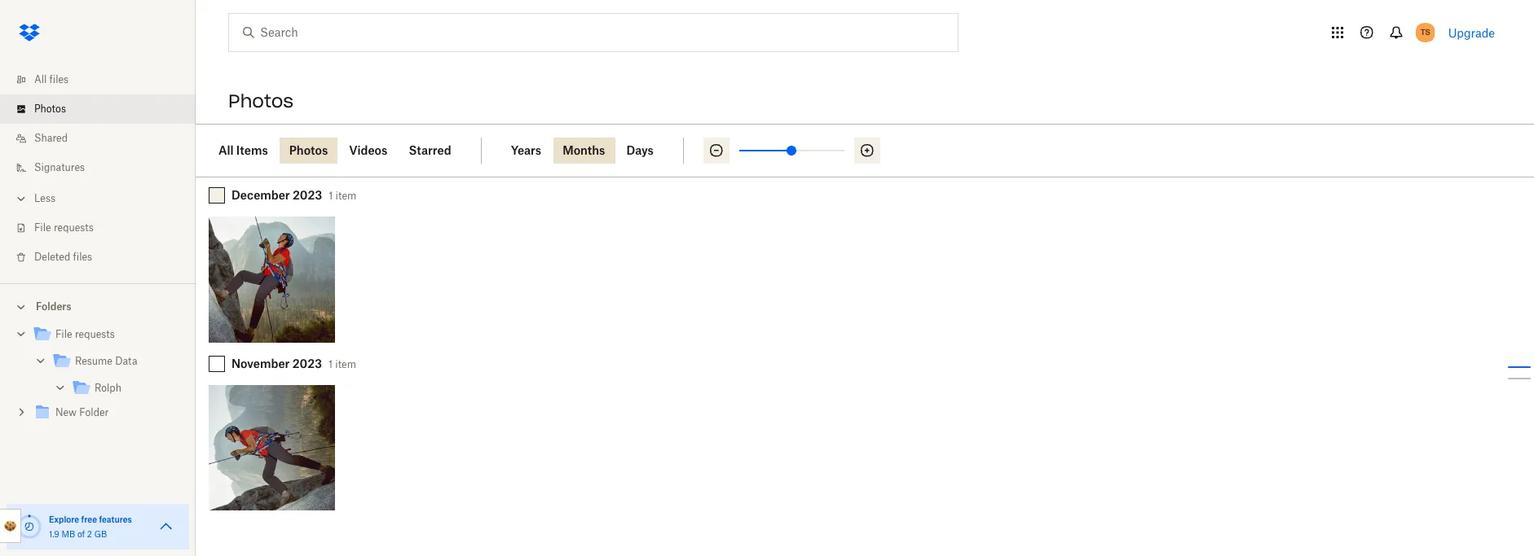 Task type: locate. For each thing, give the bounding box(es) containing it.
Photo Zoom Slider range field
[[739, 150, 845, 152]]

photos up shared
[[34, 103, 66, 115]]

1 horizontal spatial all
[[219, 144, 234, 157]]

videos
[[349, 144, 388, 157]]

2023
[[293, 188, 322, 202], [292, 357, 322, 371]]

videos button
[[339, 138, 397, 164]]

2 tab list from the left
[[501, 138, 684, 164]]

1 tab list from the left
[[209, 138, 482, 164]]

file requests link
[[13, 214, 196, 243], [33, 325, 183, 347]]

file requests link up resume data
[[33, 325, 183, 347]]

1
[[329, 190, 333, 202], [329, 358, 333, 371]]

december 2023 1 item
[[232, 188, 357, 202]]

explore free features 1.9 mb of 2 gb
[[49, 515, 132, 540]]

file down less
[[34, 222, 51, 234]]

files inside the all files link
[[49, 73, 69, 86]]

requests up resume
[[75, 329, 115, 341]]

file requests
[[34, 222, 94, 234], [55, 329, 115, 341]]

image - 00nevertoolate-climber2-mediumsquareat3x (edited).jpg 12/5/2023, 4:29:41 pm image
[[209, 217, 335, 343]]

0 vertical spatial file
[[34, 222, 51, 234]]

free
[[81, 515, 97, 525]]

1 vertical spatial 2023
[[292, 357, 322, 371]]

photos up the december 2023 1 item
[[289, 144, 328, 157]]

months
[[563, 144, 605, 157]]

photos link
[[13, 95, 196, 124]]

photos button
[[279, 138, 338, 164]]

1 vertical spatial requests
[[75, 329, 115, 341]]

1 item from the top
[[336, 190, 357, 202]]

rolph
[[95, 382, 121, 395]]

folders
[[36, 301, 71, 313]]

all for all files
[[34, 73, 47, 86]]

tab list
[[209, 138, 482, 164], [501, 138, 684, 164]]

1 horizontal spatial files
[[73, 251, 92, 263]]

tab list containing all items
[[209, 138, 482, 164]]

tab list containing years
[[501, 138, 684, 164]]

1 inside november 2023 1 item
[[329, 358, 333, 371]]

item inside the december 2023 1 item
[[336, 190, 357, 202]]

1 vertical spatial file requests
[[55, 329, 115, 341]]

group
[[0, 319, 196, 439]]

1 right november
[[329, 358, 333, 371]]

new folder
[[55, 407, 109, 419]]

signatures
[[34, 161, 85, 174]]

requests
[[54, 222, 94, 234], [75, 329, 115, 341]]

all for all items
[[219, 144, 234, 157]]

0 vertical spatial all
[[34, 73, 47, 86]]

files right deleted
[[73, 251, 92, 263]]

november
[[232, 357, 290, 371]]

gb
[[94, 530, 107, 540]]

item for december 2023
[[336, 190, 357, 202]]

ts button
[[1413, 20, 1439, 46]]

all inside 'button'
[[219, 144, 234, 157]]

all
[[34, 73, 47, 86], [219, 144, 234, 157]]

2023 down the photos button
[[293, 188, 322, 202]]

quota usage element
[[16, 515, 42, 541]]

1 vertical spatial item
[[335, 358, 356, 371]]

rolph link
[[72, 378, 183, 400]]

2 item from the top
[[335, 358, 356, 371]]

deleted files link
[[13, 243, 196, 272]]

item inside november 2023 1 item
[[335, 358, 356, 371]]

days button
[[617, 138, 664, 164]]

0 vertical spatial files
[[49, 73, 69, 86]]

photos inside list item
[[34, 103, 66, 115]]

november 2023 1 item
[[232, 357, 356, 371]]

ts
[[1421, 27, 1431, 38]]

2023 for november 2023
[[292, 357, 322, 371]]

1 vertical spatial file
[[55, 329, 72, 341]]

0 horizontal spatial file
[[34, 222, 51, 234]]

0 vertical spatial 1
[[329, 190, 333, 202]]

file
[[34, 222, 51, 234], [55, 329, 72, 341]]

less image
[[13, 191, 29, 207]]

years
[[511, 144, 542, 157]]

0 vertical spatial requests
[[54, 222, 94, 234]]

requests up deleted files
[[54, 222, 94, 234]]

0 vertical spatial 2023
[[293, 188, 322, 202]]

deleted
[[34, 251, 70, 263]]

0 horizontal spatial all
[[34, 73, 47, 86]]

file requests up resume
[[55, 329, 115, 341]]

0 horizontal spatial files
[[49, 73, 69, 86]]

1 vertical spatial all
[[219, 144, 234, 157]]

new
[[55, 407, 77, 419]]

Search text field
[[260, 24, 925, 42]]

photos
[[228, 90, 294, 113], [34, 103, 66, 115], [289, 144, 328, 157]]

1 vertical spatial files
[[73, 251, 92, 263]]

files
[[49, 73, 69, 86], [73, 251, 92, 263]]

list containing all files
[[0, 55, 196, 284]]

1 for december 2023
[[329, 190, 333, 202]]

1 horizontal spatial file
[[55, 329, 72, 341]]

file requests inside group
[[55, 329, 115, 341]]

photos up 'items'
[[228, 90, 294, 113]]

folder
[[79, 407, 109, 419]]

1 vertical spatial file requests link
[[33, 325, 183, 347]]

0 horizontal spatial tab list
[[209, 138, 482, 164]]

1 horizontal spatial tab list
[[501, 138, 684, 164]]

1 down the photos button
[[329, 190, 333, 202]]

1 vertical spatial 1
[[329, 358, 333, 371]]

0 vertical spatial item
[[336, 190, 357, 202]]

item
[[336, 190, 357, 202], [335, 358, 356, 371]]

2023 right november
[[292, 357, 322, 371]]

all down dropbox image
[[34, 73, 47, 86]]

file requests up deleted files
[[34, 222, 94, 234]]

all left 'items'
[[219, 144, 234, 157]]

files for deleted files
[[73, 251, 92, 263]]

starred
[[409, 144, 451, 157]]

new folder link
[[33, 403, 183, 425]]

mb
[[62, 530, 75, 540]]

0 vertical spatial file requests
[[34, 222, 94, 234]]

file requests link up deleted files
[[13, 214, 196, 243]]

files up photos list item
[[49, 73, 69, 86]]

list
[[0, 55, 196, 284]]

1 inside the december 2023 1 item
[[329, 190, 333, 202]]

file down folders
[[55, 329, 72, 341]]

files inside deleted files 'link'
[[73, 251, 92, 263]]



Task type: vqa. For each thing, say whether or not it's contained in the screenshot.
"Edit" inside 'Edit PDF' button
no



Task type: describe. For each thing, give the bounding box(es) containing it.
2023 for december 2023
[[293, 188, 322, 202]]

1.9
[[49, 530, 59, 540]]

item for november 2023
[[335, 358, 356, 371]]

dropbox image
[[13, 16, 46, 49]]

resume
[[75, 356, 112, 368]]

items
[[236, 144, 268, 157]]

of
[[77, 530, 85, 540]]

all items
[[219, 144, 268, 157]]

0 vertical spatial file requests link
[[13, 214, 196, 243]]

starred button
[[399, 138, 461, 164]]

file requests inside list
[[34, 222, 94, 234]]

less
[[34, 192, 55, 205]]

requests inside group
[[75, 329, 115, 341]]

photos inside button
[[289, 144, 328, 157]]

folders button
[[0, 294, 196, 319]]

file inside group
[[55, 329, 72, 341]]

resume data
[[75, 356, 137, 368]]

shared
[[34, 132, 68, 144]]

image - 00nevertoolate-climber2-mediumsquareat3x.jpg 11/20/2023, 5:11:23 pm image
[[209, 385, 335, 511]]

photos list item
[[0, 95, 196, 124]]

upgrade
[[1449, 26, 1495, 40]]

features
[[99, 515, 132, 525]]

data
[[115, 356, 137, 368]]

december
[[232, 188, 290, 202]]

all items button
[[209, 138, 278, 164]]

resume data link
[[52, 351, 183, 373]]

files for all files
[[49, 73, 69, 86]]

requests inside list
[[54, 222, 94, 234]]

days
[[627, 144, 654, 157]]

explore
[[49, 515, 79, 525]]

upgrade link
[[1449, 26, 1495, 40]]

shared link
[[13, 124, 196, 153]]

all files
[[34, 73, 69, 86]]

years button
[[501, 138, 551, 164]]

2
[[87, 530, 92, 540]]

all files link
[[13, 65, 196, 95]]

1 for november 2023
[[329, 358, 333, 371]]

file inside list
[[34, 222, 51, 234]]

deleted files
[[34, 251, 92, 263]]

group containing file requests
[[0, 319, 196, 439]]

months button
[[553, 138, 615, 164]]

signatures link
[[13, 153, 196, 183]]



